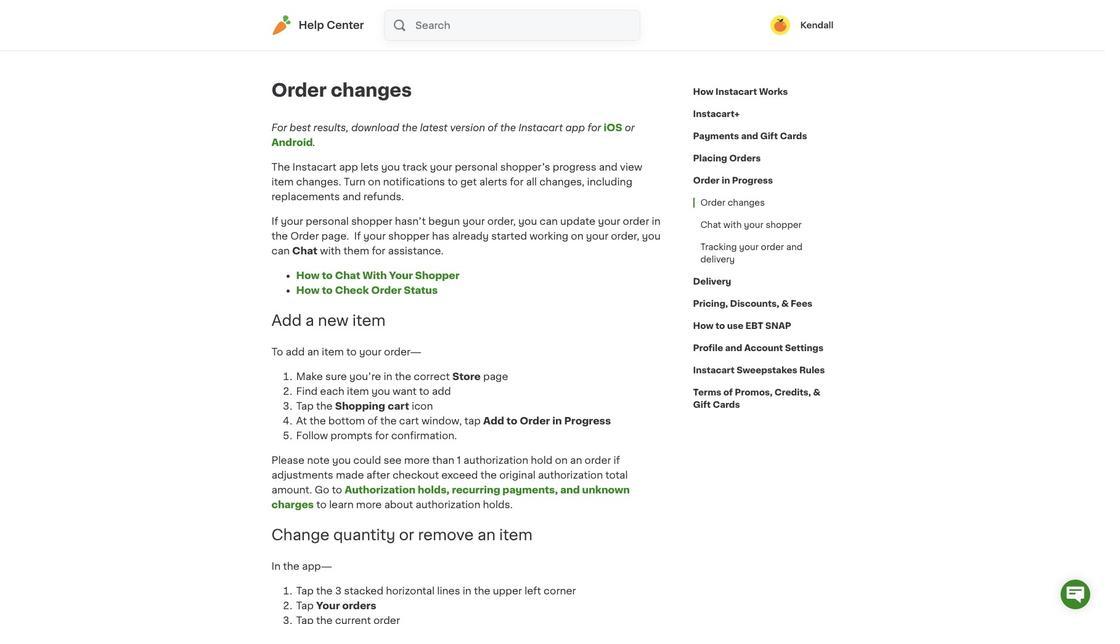 Task type: vqa. For each thing, say whether or not it's contained in the screenshot.
the bottom of
yes



Task type: locate. For each thing, give the bounding box(es) containing it.
1 vertical spatial if
[[354, 231, 361, 241]]

the inside the please note you could see more than 1 authorization hold on an order if adjustments made after checkout exceed the original authorization total amount. go to
[[481, 470, 497, 480]]

lines
[[437, 586, 460, 596]]

to left get
[[448, 177, 458, 187]]

order changes up results, at the top left
[[272, 81, 412, 99]]

your
[[389, 271, 413, 281], [316, 601, 340, 611]]

0 vertical spatial app
[[566, 123, 585, 133]]

terms of promos, credits, & gift cards link
[[693, 382, 834, 416]]

of inside for best results, download the latest version of the instacart app for ios or android .
[[488, 123, 498, 133]]

add left a
[[272, 314, 302, 328]]

authorization down hold
[[538, 470, 603, 480]]

1 horizontal spatial your
[[389, 271, 413, 281]]

0 vertical spatial order,
[[488, 216, 516, 226]]

chat up the tracking
[[701, 221, 722, 229]]

progress up total
[[565, 416, 611, 426]]

shopper up tracking your order and delivery link
[[766, 221, 802, 229]]

personal inside the instacart app lets you track your personal shopper's progress and view item changes. turn on notifications to get alerts for all changes, including replacements and refunds.
[[455, 162, 498, 172]]

instacart up instacart+ link
[[716, 88, 758, 96]]

0 vertical spatial or
[[625, 123, 635, 133]]

progress
[[732, 176, 773, 185], [565, 416, 611, 426]]

to up you're
[[347, 347, 357, 357]]

ios link
[[604, 123, 623, 133]]

1 horizontal spatial chat
[[335, 271, 361, 281]]

order
[[623, 216, 650, 226], [761, 243, 784, 252], [384, 347, 410, 357], [585, 456, 611, 465]]

tracking your order and delivery link
[[693, 236, 834, 271]]

refunds.
[[364, 192, 404, 202]]

or right 'ios' link
[[625, 123, 635, 133]]

0 horizontal spatial personal
[[306, 216, 349, 226]]

cart down want
[[388, 401, 409, 411]]

authorization holds, recurring payments, and unknown charges link
[[272, 485, 630, 510]]

page
[[483, 372, 509, 382]]

app left "ios"
[[566, 123, 585, 133]]

you inside make sure you're in the correct store page find each item you want to add tap the shopping cart icon at the bottom of the cart window, tap add to order in progress follow prompts for confirmation.
[[372, 387, 390, 396]]

your down 3
[[316, 601, 340, 611]]

0 vertical spatial of
[[488, 123, 498, 133]]

cards down works
[[780, 132, 808, 141]]

authorization
[[464, 456, 529, 465], [538, 470, 603, 480], [416, 500, 481, 510]]

after
[[367, 470, 390, 480]]

shopper for your
[[766, 221, 802, 229]]

0 vertical spatial progress
[[732, 176, 773, 185]]

instacart up shopper's
[[519, 123, 563, 133]]

exceed
[[442, 470, 478, 480]]

1 horizontal spatial order,
[[611, 231, 640, 241]]

your down chat with your shopper link
[[740, 243, 759, 252]]

order down replacements
[[291, 231, 319, 241]]

update
[[561, 216, 596, 226]]

1 horizontal spatial with
[[724, 221, 742, 229]]

changes up download
[[331, 81, 412, 99]]

can down replacements
[[272, 246, 290, 256]]

cards down terms
[[713, 401, 740, 409]]

1 horizontal spatial add
[[483, 416, 504, 426]]

your
[[430, 162, 453, 172], [281, 216, 303, 226], [463, 216, 485, 226], [598, 216, 621, 226], [744, 221, 764, 229], [364, 231, 386, 241], [586, 231, 609, 241], [740, 243, 759, 252], [359, 347, 382, 357]]

0 vertical spatial more
[[404, 456, 430, 465]]

1 vertical spatial add
[[432, 387, 451, 396]]

to
[[272, 347, 283, 357]]

progress down orders
[[732, 176, 773, 185]]

on inside the instacart app lets you track your personal shopper's progress and view item changes. turn on notifications to get alerts for all changes, including replacements and refunds.
[[368, 177, 381, 187]]

0 horizontal spatial changes
[[331, 81, 412, 99]]

cart down the icon
[[399, 416, 419, 426]]

changes up chat with your shopper
[[728, 199, 765, 207]]

rules
[[800, 366, 825, 375]]

1 vertical spatial gift
[[693, 401, 711, 409]]

instacart image
[[272, 15, 291, 35]]

prompts
[[331, 431, 373, 441]]

checkout
[[393, 470, 439, 480]]

0 horizontal spatial cards
[[713, 401, 740, 409]]

shopping
[[335, 401, 385, 411]]

1 horizontal spatial or
[[625, 123, 635, 133]]

2 horizontal spatial chat
[[701, 221, 722, 229]]

an right hold
[[570, 456, 582, 465]]

1 vertical spatial progress
[[565, 416, 611, 426]]

and down turn
[[343, 192, 361, 202]]

the right "in"
[[283, 562, 300, 571]]

tap
[[465, 416, 481, 426]]

1 horizontal spatial add
[[432, 387, 451, 396]]

app for in the app —
[[302, 562, 321, 571]]

with for your
[[724, 221, 742, 229]]

sweepstakes
[[737, 366, 798, 375]]

app down change
[[302, 562, 321, 571]]

status
[[404, 286, 438, 295]]

on inside the please note you could see more than 1 authorization hold on an order if adjustments made after checkout exceed the original authorization total amount. go to
[[555, 456, 568, 465]]

to right go at the left bottom of the page
[[332, 485, 342, 495]]

2 vertical spatial chat
[[335, 271, 361, 281]]

of inside make sure you're in the correct store page find each item you want to add tap the shopping cart icon at the bottom of the cart window, tap add to order in progress follow prompts for confirmation.
[[368, 416, 378, 426]]

the down "each"
[[316, 401, 333, 411]]

app up turn
[[339, 162, 358, 172]]

works
[[760, 88, 788, 96]]

with left 'them' at the top of the page
[[320, 246, 341, 256]]

personal down replacements
[[306, 216, 349, 226]]

total
[[606, 470, 628, 480]]

instacart sweepstakes rules
[[693, 366, 825, 375]]

promos,
[[735, 388, 773, 397]]

all
[[526, 177, 537, 187]]

0 horizontal spatial with
[[320, 246, 341, 256]]

1 vertical spatial or
[[399, 528, 415, 542]]

to up the icon
[[419, 387, 430, 396]]

0 horizontal spatial app
[[302, 562, 321, 571]]

left
[[525, 586, 541, 596]]

for left "ios"
[[588, 123, 601, 133]]

for right 'them' at the top of the page
[[372, 246, 386, 256]]

0 vertical spatial tap
[[296, 401, 314, 411]]

1 vertical spatial with
[[320, 246, 341, 256]]

order up want
[[384, 347, 410, 357]]

profile
[[693, 344, 724, 353]]

1 horizontal spatial on
[[555, 456, 568, 465]]

of inside terms of promos, credits, & gift cards
[[724, 388, 733, 397]]

1 horizontal spatial app
[[339, 162, 358, 172]]

0 horizontal spatial your
[[316, 601, 340, 611]]

of right terms
[[724, 388, 733, 397]]

0 horizontal spatial progress
[[565, 416, 611, 426]]

an inside the please note you could see more than 1 authorization hold on an order if adjustments made after checkout exceed the original authorization total amount. go to
[[570, 456, 582, 465]]

2 tap from the top
[[296, 586, 314, 596]]

to learn more about authorization holds.
[[314, 500, 513, 510]]

add right to
[[286, 347, 305, 357]]

app
[[566, 123, 585, 133], [339, 162, 358, 172], [302, 562, 321, 571]]

2 horizontal spatial app
[[566, 123, 585, 133]]

1 horizontal spatial —
[[410, 347, 422, 357]]

make
[[296, 372, 323, 382]]

download
[[351, 123, 399, 133]]

your right 'track'
[[430, 162, 453, 172]]

2 vertical spatial of
[[368, 416, 378, 426]]

can
[[540, 216, 558, 226], [272, 246, 290, 256]]

item up sure
[[322, 347, 344, 357]]

1 horizontal spatial can
[[540, 216, 558, 226]]

1 horizontal spatial order changes
[[701, 199, 765, 207]]

on down update on the right top of the page
[[571, 231, 584, 241]]

1 vertical spatial your
[[316, 601, 340, 611]]

you
[[381, 162, 400, 172], [519, 216, 537, 226], [642, 231, 661, 241], [372, 387, 390, 396], [332, 456, 351, 465]]

chat left 'them' at the top of the page
[[292, 246, 318, 256]]

0 vertical spatial personal
[[455, 162, 498, 172]]

the inside if your personal shopper hasn't begun your order, you can update your order in the order page.  if your shopper has already started working on your order, you can
[[272, 231, 288, 241]]

cards
[[780, 132, 808, 141], [713, 401, 740, 409]]

or
[[625, 123, 635, 133], [399, 528, 415, 542]]

item down how to check order status link
[[353, 314, 386, 328]]

item down the the
[[272, 177, 294, 187]]

2 vertical spatial authorization
[[416, 500, 481, 510]]

confirmation.
[[391, 431, 457, 441]]

0 horizontal spatial of
[[368, 416, 378, 426]]

check
[[335, 286, 369, 295]]

& left "fees"
[[782, 300, 789, 308]]

chat for chat with your shopper
[[701, 221, 722, 229]]

add inside make sure you're in the correct store page find each item you want to add tap the shopping cart icon at the bottom of the cart window, tap add to order in progress follow prompts for confirmation.
[[432, 387, 451, 396]]

more
[[404, 456, 430, 465], [356, 500, 382, 510]]

you inside the instacart app lets you track your personal shopper's progress and view item changes. turn on notifications to get alerts for all changes, including replacements and refunds.
[[381, 162, 400, 172]]

&
[[782, 300, 789, 308], [813, 388, 821, 397]]

on down the lets
[[368, 177, 381, 187]]

2 horizontal spatial of
[[724, 388, 733, 397]]

more inside the please note you could see more than 1 authorization hold on an order if adjustments made after checkout exceed the original authorization total amount. go to
[[404, 456, 430, 465]]

and up including
[[599, 162, 618, 172]]

2 vertical spatial on
[[555, 456, 568, 465]]

the up follow
[[310, 416, 326, 426]]

for left all
[[510, 177, 524, 187]]

if
[[272, 216, 278, 226], [354, 231, 361, 241]]

your right update on the right top of the page
[[598, 216, 621, 226]]

made
[[336, 470, 364, 480]]

of down shopping
[[368, 416, 378, 426]]

how to chat with your shopper link
[[296, 271, 460, 281]]

order inside the please note you could see more than 1 authorization hold on an order if adjustments made after checkout exceed the original authorization total amount. go to
[[585, 456, 611, 465]]

gift up orders
[[761, 132, 778, 141]]

item up shopping
[[347, 387, 369, 396]]

change
[[272, 528, 330, 542]]

0 horizontal spatial order changes
[[272, 81, 412, 99]]

hold
[[531, 456, 553, 465]]

tracking your order and delivery
[[701, 243, 803, 264]]

placing
[[693, 154, 728, 163]]

an up make
[[307, 347, 319, 357]]

1 vertical spatial changes
[[728, 199, 765, 207]]

0 vertical spatial chat
[[701, 221, 722, 229]]

1 vertical spatial tap
[[296, 586, 314, 596]]

0 vertical spatial your
[[389, 271, 413, 281]]

android
[[272, 138, 313, 147]]

0 vertical spatial add
[[286, 347, 305, 357]]

1 vertical spatial order changes
[[701, 199, 765, 207]]

order, down including
[[611, 231, 640, 241]]

1 horizontal spatial gift
[[761, 132, 778, 141]]

order left if
[[585, 456, 611, 465]]

personal up get
[[455, 162, 498, 172]]

to down go at the left bottom of the page
[[316, 500, 327, 510]]

1 vertical spatial of
[[724, 388, 733, 397]]

payments,
[[503, 485, 558, 495]]

1 vertical spatial an
[[570, 456, 582, 465]]

1 horizontal spatial &
[[813, 388, 821, 397]]

1 vertical spatial chat
[[292, 246, 318, 256]]

2 vertical spatial tap
[[296, 601, 314, 611]]

0 horizontal spatial if
[[272, 216, 278, 226]]

the down replacements
[[272, 231, 288, 241]]

tap
[[296, 401, 314, 411], [296, 586, 314, 596], [296, 601, 314, 611]]

holds.
[[483, 500, 513, 510]]

to right the tap
[[507, 416, 518, 426]]

more down authorization
[[356, 500, 382, 510]]

0 horizontal spatial —
[[321, 562, 332, 571]]

1 horizontal spatial personal
[[455, 162, 498, 172]]

1 vertical spatial can
[[272, 246, 290, 256]]

for best results, download the latest version of the instacart app for ios or android .
[[272, 123, 635, 147]]

shopper's
[[501, 162, 550, 172]]

chat up check
[[335, 271, 361, 281]]

adjustments
[[272, 470, 334, 480]]

— down change
[[321, 562, 332, 571]]

order up best
[[272, 81, 327, 99]]

1 vertical spatial order,
[[611, 231, 640, 241]]

more up checkout
[[404, 456, 430, 465]]

amount.
[[272, 485, 312, 495]]

delivery link
[[693, 271, 732, 293]]

0 vertical spatial authorization
[[464, 456, 529, 465]]

order,
[[488, 216, 516, 226], [611, 231, 640, 241]]

0 horizontal spatial gift
[[693, 401, 711, 409]]

your up status
[[389, 271, 413, 281]]

0 horizontal spatial or
[[399, 528, 415, 542]]

for inside for best results, download the latest version of the instacart app for ios or android .
[[588, 123, 601, 133]]

profile and account settings link
[[693, 337, 824, 360]]

an down holds.
[[478, 528, 496, 542]]

for up see at the left
[[375, 431, 389, 441]]

0 horizontal spatial more
[[356, 500, 382, 510]]

if up 'them' at the top of the page
[[354, 231, 361, 241]]

or down to learn more about authorization holds.
[[399, 528, 415, 542]]

0 horizontal spatial chat
[[292, 246, 318, 256]]

a
[[306, 314, 314, 328]]

0 horizontal spatial on
[[368, 177, 381, 187]]

to inside the please note you could see more than 1 authorization hold on an order if adjustments made after checkout exceed the original authorization total amount. go to
[[332, 485, 342, 495]]

order changes link
[[693, 192, 773, 214]]

2 vertical spatial app
[[302, 562, 321, 571]]

0 vertical spatial with
[[724, 221, 742, 229]]

1 horizontal spatial an
[[478, 528, 496, 542]]

2 horizontal spatial on
[[571, 231, 584, 241]]

you're
[[350, 372, 381, 382]]

shopper down hasn't
[[389, 231, 430, 241]]

2 horizontal spatial an
[[570, 456, 582, 465]]

1 vertical spatial cards
[[713, 401, 740, 409]]

0 vertical spatial gift
[[761, 132, 778, 141]]

for inside the instacart app lets you track your personal shopper's progress and view item changes. turn on notifications to get alerts for all changes, including replacements and refunds.
[[510, 177, 524, 187]]

1 vertical spatial on
[[571, 231, 584, 241]]

1 vertical spatial personal
[[306, 216, 349, 226]]

add down correct
[[432, 387, 451, 396]]

gift inside terms of promos, credits, & gift cards
[[693, 401, 711, 409]]

ebt
[[746, 322, 764, 331]]

and left 'unknown'
[[561, 485, 580, 495]]

1 horizontal spatial progress
[[732, 176, 773, 185]]

how for how instacart works
[[693, 88, 714, 96]]

1 horizontal spatial cards
[[780, 132, 808, 141]]

1 horizontal spatial of
[[488, 123, 498, 133]]

0 horizontal spatial can
[[272, 246, 290, 256]]

turn
[[344, 177, 366, 187]]

your up chat with them for assistance.
[[364, 231, 386, 241]]

order down chat with your shopper link
[[761, 243, 784, 252]]

add
[[272, 314, 302, 328], [483, 416, 504, 426]]

1 horizontal spatial if
[[354, 231, 361, 241]]

3 tap from the top
[[296, 601, 314, 611]]

to left check
[[322, 286, 333, 295]]

recurring
[[452, 485, 501, 495]]

add right the tap
[[483, 416, 504, 426]]

and up orders
[[741, 132, 759, 141]]

order changes down order in progress link
[[701, 199, 765, 207]]

orders
[[342, 601, 377, 611]]

1 vertical spatial add
[[483, 416, 504, 426]]

app inside the instacart app lets you track your personal shopper's progress and view item changes. turn on notifications to get alerts for all changes, including replacements and refunds.
[[339, 162, 358, 172]]

discounts,
[[730, 300, 780, 308]]

help
[[299, 20, 324, 30]]

.
[[313, 138, 316, 147]]

placing orders
[[693, 154, 761, 163]]

on right hold
[[555, 456, 568, 465]]

instacart down the profile
[[693, 366, 735, 375]]

how for how to use ebt snap
[[693, 322, 714, 331]]

order, up started
[[488, 216, 516, 226]]

if down replacements
[[272, 216, 278, 226]]

— up correct
[[410, 347, 422, 357]]

0 vertical spatial if
[[272, 216, 278, 226]]

0 vertical spatial —
[[410, 347, 422, 357]]

0 vertical spatial on
[[368, 177, 381, 187]]

app for the instacart app lets you track your personal shopper's progress and view item changes. turn on notifications to get alerts for all changes, including replacements and refunds.
[[339, 162, 358, 172]]

and down use on the right of page
[[726, 344, 743, 353]]

1 horizontal spatial more
[[404, 456, 430, 465]]

the down shopping
[[380, 416, 397, 426]]

sure
[[326, 372, 347, 382]]

1 tap from the top
[[296, 401, 314, 411]]

2 vertical spatial an
[[478, 528, 496, 542]]

1 vertical spatial &
[[813, 388, 821, 397]]

order down including
[[623, 216, 650, 226]]

correct
[[414, 372, 450, 382]]

help center
[[299, 20, 364, 30]]

cards inside terms of promos, credits, & gift cards
[[713, 401, 740, 409]]

corner
[[544, 586, 576, 596]]

shopper down refunds.
[[351, 216, 393, 226]]



Task type: describe. For each thing, give the bounding box(es) containing it.
app inside for best results, download the latest version of the instacart app for ios or android .
[[566, 123, 585, 133]]

shopper
[[415, 271, 460, 281]]

instacart+ link
[[693, 103, 740, 125]]

payments and gift cards
[[693, 132, 808, 141]]

get
[[461, 177, 477, 187]]

new
[[318, 314, 349, 328]]

Search search field
[[414, 10, 640, 40]]

authorization
[[345, 485, 416, 495]]

chat with your shopper link
[[693, 214, 810, 236]]

your inside tap the 3 stacked horizontal lines in the upper left corner tap your orders
[[316, 601, 340, 611]]

& inside terms of promos, credits, & gift cards
[[813, 388, 821, 397]]

how to check order status link
[[296, 286, 438, 295]]

0 vertical spatial can
[[540, 216, 558, 226]]

in the app —
[[272, 562, 332, 571]]

including
[[587, 177, 633, 187]]

add a new item
[[272, 314, 390, 328]]

in
[[272, 562, 281, 571]]

the left 3
[[316, 586, 333, 596]]

and inside tracking your order and delivery
[[787, 243, 803, 252]]

remove
[[418, 528, 474, 542]]

order in progress
[[693, 176, 773, 185]]

started
[[492, 231, 527, 241]]

your up already
[[463, 216, 485, 226]]

changes,
[[540, 177, 585, 187]]

item inside make sure you're in the correct store page find each item you want to add tap the shopping cart icon at the bottom of the cart window, tap add to order in progress follow prompts for confirmation.
[[347, 387, 369, 396]]

your down update on the right top of the page
[[586, 231, 609, 241]]

delivery
[[693, 277, 732, 286]]

and inside the payments and gift cards link
[[741, 132, 759, 141]]

item down holds.
[[500, 528, 533, 542]]

the left upper
[[474, 586, 491, 596]]

order inside tracking your order and delivery
[[761, 243, 784, 252]]

your up tracking your order and delivery
[[744, 221, 764, 229]]

1 vertical spatial more
[[356, 500, 382, 510]]

chat with them for assistance.
[[292, 246, 446, 256]]

how to use ebt snap
[[693, 322, 792, 331]]

the up want
[[395, 372, 411, 382]]

0 vertical spatial order changes
[[272, 81, 412, 99]]

authorization holds, recurring payments, and unknown charges
[[272, 485, 630, 510]]

order inside if your personal shopper hasn't begun your order, you can update your order in the order page.  if your shopper has already started working on your order, you can
[[291, 231, 319, 241]]

settings
[[785, 344, 824, 353]]

note
[[307, 456, 330, 465]]

order changes inside order changes link
[[701, 199, 765, 207]]

want
[[393, 387, 417, 396]]

view
[[620, 162, 643, 172]]

each
[[320, 387, 345, 396]]

holds,
[[418, 485, 450, 495]]

instacart inside for best results, download the latest version of the instacart app for ios or android .
[[519, 123, 563, 133]]

in inside if your personal shopper hasn't begun your order, you can update your order in the order page.  if your shopper has already started working on your order, you can
[[652, 216, 661, 226]]

stacked
[[344, 586, 384, 596]]

if
[[614, 456, 620, 465]]

order inside how to chat with your shopper how to check order status
[[371, 286, 402, 295]]

how instacart works link
[[693, 81, 788, 103]]

account
[[745, 344, 783, 353]]

to up how to check order status link
[[322, 271, 333, 281]]

0 vertical spatial add
[[272, 314, 302, 328]]

latest
[[420, 123, 448, 133]]

chat with your shopper
[[701, 221, 802, 229]]

instacart+
[[693, 110, 740, 118]]

1 vertical spatial —
[[321, 562, 332, 571]]

0 vertical spatial an
[[307, 347, 319, 357]]

begun
[[429, 216, 460, 226]]

chat inside how to chat with your shopper how to check order status
[[335, 271, 361, 281]]

and inside the "authorization holds, recurring payments, and unknown charges"
[[561, 485, 580, 495]]

results,
[[314, 123, 349, 133]]

tap the 3 stacked horizontal lines in the upper left corner tap your orders
[[296, 586, 576, 611]]

instacart inside the instacart app lets you track your personal shopper's progress and view item changes. turn on notifications to get alerts for all changes, including replacements and refunds.
[[293, 162, 337, 172]]

0 vertical spatial cart
[[388, 401, 409, 411]]

1 vertical spatial authorization
[[538, 470, 603, 480]]

could
[[354, 456, 381, 465]]

your inside tracking your order and delivery
[[740, 243, 759, 252]]

placing orders link
[[693, 147, 761, 170]]

how for how to chat with your shopper how to check order status
[[296, 271, 320, 281]]

or inside for best results, download the latest version of the instacart app for ios or android .
[[625, 123, 635, 133]]

the instacart app lets you track your personal shopper's progress and view item changes. turn on notifications to get alerts for all changes, including replacements and refunds.
[[272, 162, 643, 202]]

0 vertical spatial changes
[[331, 81, 412, 99]]

chat for chat with them for assistance.
[[292, 246, 318, 256]]

lets
[[361, 162, 379, 172]]

window,
[[422, 416, 462, 426]]

your down replacements
[[281, 216, 303, 226]]

in inside tap the 3 stacked horizontal lines in the upper left corner tap your orders
[[463, 586, 472, 596]]

the right 'version'
[[500, 123, 516, 133]]

how instacart works
[[693, 88, 788, 96]]

the left latest on the left top
[[402, 123, 418, 133]]

center
[[327, 20, 364, 30]]

kendall
[[801, 21, 834, 30]]

instacart sweepstakes rules link
[[693, 360, 825, 382]]

item inside the instacart app lets you track your personal shopper's progress and view item changes. turn on notifications to get alerts for all changes, including replacements and refunds.
[[272, 177, 294, 187]]

1 vertical spatial cart
[[399, 416, 419, 426]]

how to chat with your shopper how to check order status
[[296, 271, 460, 295]]

order down order in progress link
[[701, 199, 726, 207]]

the
[[272, 162, 290, 172]]

add inside make sure you're in the correct store page find each item you want to add tap the shopping cart icon at the bottom of the cart window, tap add to order in progress follow prompts for confirmation.
[[483, 416, 504, 426]]

to inside the instacart app lets you track your personal shopper's progress and view item changes. turn on notifications to get alerts for all changes, including replacements and refunds.
[[448, 177, 458, 187]]

and inside profile and account settings link
[[726, 344, 743, 353]]

progress inside order in progress link
[[732, 176, 773, 185]]

to left use on the right of page
[[716, 322, 725, 331]]

with for them
[[320, 246, 341, 256]]

0 horizontal spatial add
[[286, 347, 305, 357]]

shopper for personal
[[351, 216, 393, 226]]

how to use ebt snap link
[[693, 315, 792, 337]]

3
[[335, 586, 342, 596]]

your up you're
[[359, 347, 382, 357]]

kendall link
[[771, 15, 834, 35]]

payments
[[693, 132, 739, 141]]

has
[[432, 231, 450, 241]]

tap inside make sure you're in the correct store page find each item you want to add tap the shopping cart icon at the bottom of the cart window, tap add to order in progress follow prompts for confirmation.
[[296, 401, 314, 411]]

find
[[296, 387, 318, 396]]

icon
[[412, 401, 433, 411]]

assistance.
[[388, 246, 444, 256]]

with
[[363, 271, 387, 281]]

already
[[452, 231, 489, 241]]

0 horizontal spatial order,
[[488, 216, 516, 226]]

pricing, discounts, & fees
[[693, 300, 813, 308]]

order in progress link
[[693, 170, 773, 192]]

track
[[403, 162, 428, 172]]

progress inside make sure you're in the correct store page find each item you want to add tap the shopping cart icon at the bottom of the cart window, tap add to order in progress follow prompts for confirmation.
[[565, 416, 611, 426]]

personal inside if your personal shopper hasn't begun your order, you can update your order in the order page.  if your shopper has already started working on your order, you can
[[306, 216, 349, 226]]

working
[[530, 231, 569, 241]]

for inside make sure you're in the correct store page find each item you want to add tap the shopping cart icon at the bottom of the cart window, tap add to order in progress follow prompts for confirmation.
[[375, 431, 389, 441]]

progress
[[553, 162, 597, 172]]

1 horizontal spatial changes
[[728, 199, 765, 207]]

ios
[[604, 123, 623, 133]]

0 vertical spatial cards
[[780, 132, 808, 141]]

for
[[272, 123, 287, 133]]

please note you could see more than 1 authorization hold on an order if adjustments made after checkout exceed the original authorization total amount. go to
[[272, 456, 628, 495]]

user avatar image
[[771, 15, 791, 35]]

tracking
[[701, 243, 737, 252]]

if your personal shopper hasn't begun your order, you can update your order in the order page.  if your shopper has already started working on your order, you can
[[272, 216, 661, 256]]

bottom
[[329, 416, 365, 426]]

version
[[450, 123, 485, 133]]

your inside how to chat with your shopper how to check order status
[[389, 271, 413, 281]]

your inside the instacart app lets you track your personal shopper's progress and view item changes. turn on notifications to get alerts for all changes, including replacements and refunds.
[[430, 162, 453, 172]]

0 vertical spatial &
[[782, 300, 789, 308]]

order down 'placing'
[[693, 176, 720, 185]]

change quantity or remove an item
[[272, 528, 533, 542]]

alerts
[[480, 177, 508, 187]]

you inside the please note you could see more than 1 authorization hold on an order if adjustments made after checkout exceed the original authorization total amount. go to
[[332, 456, 351, 465]]

credits,
[[775, 388, 811, 397]]

to add an item to your order —
[[272, 347, 422, 357]]

order inside make sure you're in the correct store page find each item you want to add tap the shopping cart icon at the bottom of the cart window, tap add to order in progress follow prompts for confirmation.
[[520, 416, 550, 426]]

on inside if your personal shopper hasn't begun your order, you can update your order in the order page.  if your shopper has already started working on your order, you can
[[571, 231, 584, 241]]

order inside if your personal shopper hasn't begun your order, you can update your order in the order page.  if your shopper has already started working on your order, you can
[[623, 216, 650, 226]]

android link
[[272, 138, 313, 147]]

1
[[457, 456, 461, 465]]

store
[[453, 372, 481, 382]]

pricing, discounts, & fees link
[[693, 293, 813, 315]]

quantity
[[333, 528, 396, 542]]



